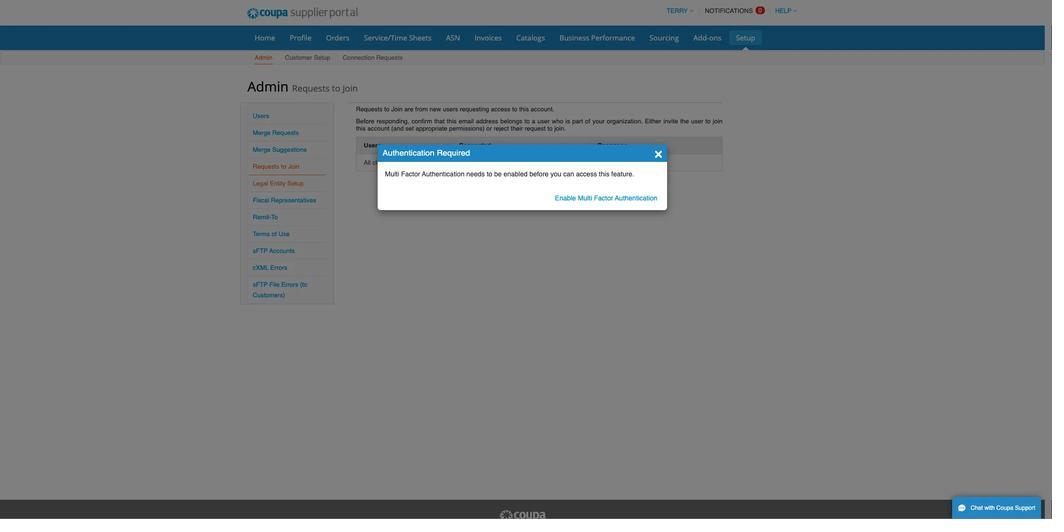 Task type: vqa. For each thing, say whether or not it's contained in the screenshot.
navigation
no



Task type: describe. For each thing, give the bounding box(es) containing it.
admin for admin requests to join
[[248, 77, 289, 95]]

1 horizontal spatial users
[[364, 142, 381, 149]]

this down users
[[447, 118, 457, 125]]

chat with coupa support
[[971, 505, 1036, 512]]

multi factor authentication needs to be enabled before you can access this feature.
[[385, 170, 635, 178]]

2 horizontal spatial user
[[692, 118, 704, 125]]

or
[[487, 125, 492, 132]]

home
[[255, 33, 275, 42]]

asn
[[446, 33, 460, 42]]

requesting
[[460, 105, 489, 113]]

1 horizontal spatial user
[[538, 118, 550, 125]]

merge for merge suggestions
[[253, 146, 271, 153]]

that
[[435, 118, 445, 125]]

with
[[985, 505, 995, 512]]

0 horizontal spatial coupa supplier portal image
[[240, 1, 365, 26]]

responding,
[[377, 118, 410, 125]]

is
[[566, 118, 570, 125]]

service/time
[[364, 33, 407, 42]]

sftp file errors (to customers) link
[[253, 281, 308, 299]]

join inside requests to join are from new users requesting access to this account. before responding, confirm that this email address belongs to a user who is part of your organization. either invite the user to join this account (and set appropriate permissions) or reject their request to join.
[[713, 118, 723, 125]]

0 vertical spatial factor
[[401, 170, 420, 178]]

1 vertical spatial of
[[272, 231, 277, 238]]

1 vertical spatial authentication
[[422, 170, 465, 178]]

either
[[645, 118, 662, 125]]

from
[[416, 105, 428, 113]]

users link
[[253, 112, 269, 120]]

requests.
[[441, 159, 466, 166]]

remit-
[[253, 214, 271, 221]]

setup inside setup link
[[736, 33, 756, 42]]

0 vertical spatial users
[[253, 112, 269, 120]]

file
[[270, 281, 280, 289]]

fiscal representatives
[[253, 197, 316, 204]]

setup link
[[730, 30, 762, 45]]

suggestions
[[272, 146, 307, 153]]

terms of use
[[253, 231, 290, 238]]

sftp for sftp accounts
[[253, 248, 268, 255]]

sftp accounts link
[[253, 248, 295, 255]]

enable multi factor authentication link
[[555, 195, 658, 202]]

chat with coupa support button
[[953, 498, 1042, 520]]

terms
[[253, 231, 270, 238]]

1 horizontal spatial multi
[[578, 195, 593, 202]]

add-ons
[[694, 33, 722, 42]]

merge suggestions
[[253, 146, 307, 153]]

merge suggestions link
[[253, 146, 307, 153]]

requested
[[459, 142, 491, 149]]

accounts
[[269, 248, 295, 255]]

clear!
[[373, 159, 388, 166]]

enable
[[555, 195, 576, 202]]

fiscal representatives link
[[253, 197, 316, 204]]

(to
[[300, 281, 308, 289]]

0 horizontal spatial multi
[[385, 170, 399, 178]]

address
[[476, 118, 499, 125]]

access inside requests to join are from new users requesting access to this account. before responding, confirm that this email address belongs to a user who is part of your organization. either invite the user to join this account (and set appropriate permissions) or reject their request to join.
[[491, 105, 511, 113]]

part
[[573, 118, 583, 125]]

confirm
[[412, 118, 432, 125]]

requests inside requests to join are from new users requesting access to this account. before responding, confirm that this email address belongs to a user who is part of your organization. either invite the user to join this account (and set appropriate permissions) or reject their request to join.
[[356, 105, 383, 113]]

sourcing
[[650, 33, 679, 42]]

sourcing link
[[644, 30, 686, 45]]

who
[[552, 118, 564, 125]]

add-ons link
[[688, 30, 728, 45]]

add-
[[694, 33, 710, 42]]

join.
[[555, 125, 566, 132]]

this up belongs
[[519, 105, 529, 113]]

requests to join are from new users requesting access to this account. before responding, confirm that this email address belongs to a user who is part of your organization. either invite the user to join this account (and set appropriate permissions) or reject their request to join.
[[356, 105, 723, 132]]

this left account
[[356, 125, 366, 132]]

terms of use link
[[253, 231, 290, 238]]

admin requests to join
[[248, 77, 358, 95]]

open
[[400, 159, 413, 166]]

the
[[681, 118, 689, 125]]

enable multi factor authentication
[[555, 195, 658, 202]]

sheets
[[409, 33, 432, 42]]

join for requests to join
[[288, 163, 300, 170]]

catalogs link
[[510, 30, 552, 45]]

cxml errors link
[[253, 265, 288, 272]]

×
[[655, 145, 663, 161]]

requests to join link
[[253, 163, 300, 170]]

coupa
[[997, 505, 1014, 512]]

entity
[[270, 180, 286, 187]]

asn link
[[440, 30, 467, 45]]

belongs
[[501, 118, 523, 125]]

errors inside sftp file errors (to customers)
[[281, 281, 298, 289]]

remit-to
[[253, 214, 278, 221]]

0 vertical spatial authentication
[[383, 148, 435, 158]]

0 horizontal spatial user
[[415, 159, 427, 166]]

(and
[[391, 125, 404, 132]]

remit-to link
[[253, 214, 278, 221]]

response
[[598, 142, 628, 149]]

invoices link
[[469, 30, 508, 45]]

are
[[405, 105, 414, 113]]

reject
[[494, 125, 509, 132]]

connection requests link
[[342, 52, 403, 64]]



Task type: locate. For each thing, give the bounding box(es) containing it.
1 horizontal spatial join
[[713, 118, 723, 125]]

user down authentication required at left top
[[415, 159, 427, 166]]

factor down all clear! no open user join requests.
[[401, 170, 420, 178]]

2 vertical spatial join
[[288, 163, 300, 170]]

1 vertical spatial users
[[364, 142, 381, 149]]

multi
[[385, 170, 399, 178], [578, 195, 593, 202]]

authentication
[[383, 148, 435, 158], [422, 170, 465, 178], [615, 195, 658, 202]]

setup inside customer setup link
[[314, 54, 330, 61]]

1 vertical spatial join
[[391, 105, 403, 113]]

sftp for sftp file errors (to customers)
[[253, 281, 268, 289]]

business performance link
[[554, 30, 642, 45]]

requests for merge
[[272, 129, 299, 137]]

enabled
[[504, 170, 528, 178]]

admin down admin link
[[248, 77, 289, 95]]

users up all
[[364, 142, 381, 149]]

coupa supplier portal image
[[240, 1, 365, 26], [499, 510, 547, 520]]

1 vertical spatial multi
[[578, 195, 593, 202]]

account.
[[531, 105, 555, 113]]

1 vertical spatial admin
[[248, 77, 289, 95]]

access
[[491, 105, 511, 113], [576, 170, 597, 178]]

requests down customer setup link
[[292, 82, 330, 94]]

1 vertical spatial factor
[[594, 195, 614, 202]]

cxml
[[253, 265, 269, 272]]

0 vertical spatial merge
[[253, 129, 271, 137]]

invite
[[664, 118, 679, 125]]

1 vertical spatial merge
[[253, 146, 271, 153]]

requests up suggestions
[[272, 129, 299, 137]]

join
[[343, 82, 358, 94], [391, 105, 403, 113], [288, 163, 300, 170]]

orders
[[326, 33, 350, 42]]

0 vertical spatial of
[[585, 118, 591, 125]]

1 vertical spatial errors
[[281, 281, 298, 289]]

2 vertical spatial setup
[[287, 180, 304, 187]]

2 horizontal spatial setup
[[736, 33, 756, 42]]

access right 'can'
[[576, 170, 597, 178]]

feature.
[[612, 170, 635, 178]]

user right the the
[[692, 118, 704, 125]]

errors left (to
[[281, 281, 298, 289]]

0 vertical spatial join
[[343, 82, 358, 94]]

authentication down feature.
[[615, 195, 658, 202]]

user right 'a' on the right top
[[538, 118, 550, 125]]

0 vertical spatial join
[[713, 118, 723, 125]]

fiscal
[[253, 197, 269, 204]]

requests up legal
[[253, 163, 279, 170]]

merge down users link
[[253, 129, 271, 137]]

no
[[390, 159, 398, 166]]

authentication up open
[[383, 148, 435, 158]]

your
[[593, 118, 605, 125]]

multi right enable
[[578, 195, 593, 202]]

merge
[[253, 129, 271, 137], [253, 146, 271, 153]]

1 horizontal spatial coupa supplier portal image
[[499, 510, 547, 520]]

requests inside admin requests to join
[[292, 82, 330, 94]]

before
[[530, 170, 549, 178]]

0 vertical spatial errors
[[270, 265, 288, 272]]

permissions)
[[449, 125, 485, 132]]

organization.
[[607, 118, 643, 125]]

1 sftp from the top
[[253, 248, 268, 255]]

account
[[368, 125, 390, 132]]

legal
[[253, 180, 268, 187]]

sftp
[[253, 248, 268, 255], [253, 281, 268, 289]]

1 horizontal spatial factor
[[594, 195, 614, 202]]

errors down accounts
[[270, 265, 288, 272]]

1 horizontal spatial of
[[585, 118, 591, 125]]

1 vertical spatial coupa supplier portal image
[[499, 510, 547, 520]]

users
[[443, 105, 458, 113]]

join down authentication required at left top
[[429, 159, 439, 166]]

their
[[511, 125, 523, 132]]

1 horizontal spatial join
[[343, 82, 358, 94]]

0 horizontal spatial access
[[491, 105, 511, 113]]

0 horizontal spatial join
[[429, 159, 439, 166]]

a
[[532, 118, 536, 125]]

0 horizontal spatial setup
[[287, 180, 304, 187]]

requests up before
[[356, 105, 383, 113]]

admin down home link
[[255, 54, 273, 61]]

customer setup link
[[285, 52, 331, 64]]

can
[[564, 170, 575, 178]]

join down suggestions
[[288, 163, 300, 170]]

representatives
[[271, 197, 316, 204]]

setup right customer
[[314, 54, 330, 61]]

0 vertical spatial multi
[[385, 170, 399, 178]]

1 merge from the top
[[253, 129, 271, 137]]

1 vertical spatial join
[[429, 159, 439, 166]]

0 vertical spatial admin
[[255, 54, 273, 61]]

all
[[364, 159, 371, 166]]

appropriate
[[416, 125, 448, 132]]

join right the the
[[713, 118, 723, 125]]

1 vertical spatial sftp
[[253, 281, 268, 289]]

requests down service/time
[[376, 54, 403, 61]]

performance
[[592, 33, 635, 42]]

be
[[494, 170, 502, 178]]

0 horizontal spatial join
[[288, 163, 300, 170]]

ons
[[710, 33, 722, 42]]

required
[[437, 148, 470, 158]]

admin for admin
[[255, 54, 273, 61]]

multi down no
[[385, 170, 399, 178]]

connection
[[343, 54, 375, 61]]

join for requests to join are from new users requesting access to this account. before responding, confirm that this email address belongs to a user who is part of your organization. either invite the user to join this account (and set appropriate permissions) or reject their request to join.
[[391, 105, 403, 113]]

merge down "merge requests" link
[[253, 146, 271, 153]]

2 vertical spatial authentication
[[615, 195, 658, 202]]

× button
[[655, 145, 663, 161]]

factor down feature.
[[594, 195, 614, 202]]

join inside requests to join are from new users requesting access to this account. before responding, confirm that this email address belongs to a user who is part of your organization. either invite the user to join this account (and set appropriate permissions) or reject their request to join.
[[391, 105, 403, 113]]

1 horizontal spatial setup
[[314, 54, 330, 61]]

sftp accounts
[[253, 248, 295, 255]]

0 vertical spatial access
[[491, 105, 511, 113]]

sftp up customers)
[[253, 281, 268, 289]]

legal entity setup link
[[253, 180, 304, 187]]

support
[[1016, 505, 1036, 512]]

cxml errors
[[253, 265, 288, 272]]

customers)
[[253, 292, 285, 299]]

0 vertical spatial sftp
[[253, 248, 268, 255]]

0 vertical spatial setup
[[736, 33, 756, 42]]

customer
[[285, 54, 312, 61]]

profile
[[290, 33, 312, 42]]

requests for admin
[[292, 82, 330, 94]]

requests for connection
[[376, 54, 403, 61]]

authentication down requests.
[[422, 170, 465, 178]]

merge for merge requests
[[253, 129, 271, 137]]

request
[[525, 125, 546, 132]]

0 horizontal spatial users
[[253, 112, 269, 120]]

setup up representatives
[[287, 180, 304, 187]]

sftp file errors (to customers)
[[253, 281, 308, 299]]

you
[[551, 170, 562, 178]]

0 vertical spatial coupa supplier portal image
[[240, 1, 365, 26]]

of inside requests to join are from new users requesting access to this account. before responding, confirm that this email address belongs to a user who is part of your organization. either invite the user to join this account (and set appropriate permissions) or reject their request to join.
[[585, 118, 591, 125]]

use
[[279, 231, 290, 238]]

catalogs
[[517, 33, 545, 42]]

merge requests link
[[253, 129, 299, 137]]

before
[[356, 118, 375, 125]]

2 sftp from the top
[[253, 281, 268, 289]]

service/time sheets link
[[358, 30, 438, 45]]

orders link
[[320, 30, 356, 45]]

join left are
[[391, 105, 403, 113]]

access up belongs
[[491, 105, 511, 113]]

business
[[560, 33, 590, 42]]

new
[[430, 105, 441, 113]]

0 horizontal spatial of
[[272, 231, 277, 238]]

to inside admin requests to join
[[332, 82, 340, 94]]

factor
[[401, 170, 420, 178], [594, 195, 614, 202]]

of left use
[[272, 231, 277, 238]]

2 horizontal spatial join
[[391, 105, 403, 113]]

admin link
[[254, 52, 273, 64]]

join inside admin requests to join
[[343, 82, 358, 94]]

sftp up cxml
[[253, 248, 268, 255]]

set
[[406, 125, 414, 132]]

of right part
[[585, 118, 591, 125]]

1 vertical spatial setup
[[314, 54, 330, 61]]

users
[[253, 112, 269, 120], [364, 142, 381, 149]]

users up "merge requests" link
[[253, 112, 269, 120]]

1 horizontal spatial access
[[576, 170, 597, 178]]

service/time sheets
[[364, 33, 432, 42]]

1 vertical spatial access
[[576, 170, 597, 178]]

0 horizontal spatial factor
[[401, 170, 420, 178]]

sftp inside sftp file errors (to customers)
[[253, 281, 268, 289]]

2 merge from the top
[[253, 146, 271, 153]]

setup right ons
[[736, 33, 756, 42]]

connection requests
[[343, 54, 403, 61]]

this left feature.
[[599, 170, 610, 178]]

join down the connection
[[343, 82, 358, 94]]

needs
[[467, 170, 485, 178]]

invoices
[[475, 33, 502, 42]]

legal entity setup
[[253, 180, 304, 187]]

this
[[519, 105, 529, 113], [447, 118, 457, 125], [356, 125, 366, 132], [599, 170, 610, 178]]

email
[[459, 118, 474, 125]]



